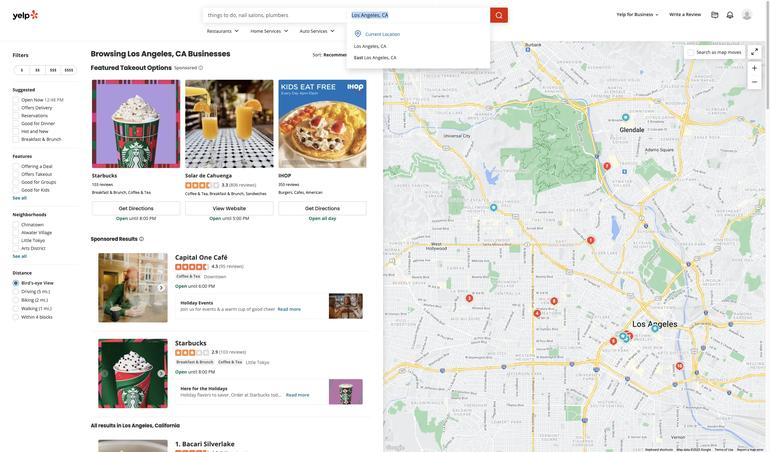 Task type: locate. For each thing, give the bounding box(es) containing it.
16 info v2 image
[[366, 52, 371, 57]]

ihop image
[[617, 330, 629, 342]]

ethel m chocolates image
[[620, 111, 632, 124]]

takeout down deal
[[35, 171, 52, 177]]

little tokyo inside group
[[21, 237, 45, 243]]

1 vertical spatial previous image
[[101, 370, 108, 377]]

current location link
[[351, 28, 487, 41]]

sponsored
[[174, 65, 197, 71], [91, 236, 118, 243]]

yelp for business
[[617, 11, 653, 17]]

a right write at top right
[[683, 11, 685, 17]]

0 vertical spatial see
[[13, 195, 20, 201]]

breakfast & brunch inside group
[[21, 136, 61, 142]]

brunch inside group
[[46, 136, 61, 142]]

reviews inside starbucks 103 reviews breakfast & brunch, coffee & tea
[[100, 182, 113, 187]]

1 previous image from the top
[[101, 284, 108, 292]]

los angeles, ca link
[[351, 41, 485, 52]]

  text field
[[352, 12, 485, 19]]

starbucks inside starbucks 103 reviews breakfast & brunch, coffee & tea
[[92, 172, 117, 179]]

1 slideshow element from the top
[[98, 253, 168, 323]]

1 good from the top
[[21, 120, 33, 126]]

2 holiday from the top
[[181, 392, 196, 398]]

& inside breakfast & brunch "button"
[[196, 359, 199, 365]]

sandwiches
[[246, 191, 267, 196]]

driving
[[21, 288, 36, 294]]

offers for offers delivery
[[21, 105, 34, 111]]

view website link
[[185, 201, 273, 215]]

good for dinner
[[21, 120, 55, 126]]

see all for arts
[[13, 253, 27, 259]]

1 vertical spatial coffee & tea button
[[217, 359, 243, 365]]

0 horizontal spatial takeout
[[35, 171, 52, 177]]

error
[[757, 448, 764, 451]]

get directions up the open all day
[[305, 205, 340, 212]]

ihop
[[279, 172, 291, 179]]

little tokyo down "2.9 (103 reviews)"
[[246, 359, 269, 365]]

1 get directions link from the left
[[92, 201, 180, 215]]

more link
[[341, 23, 371, 41]]

brunch, for starbucks
[[113, 190, 127, 195]]

1 vertical spatial mi.)
[[40, 297, 48, 303]]

previous image for capital one café
[[101, 284, 108, 292]]

0 horizontal spatial starbucks link
[[92, 172, 117, 179]]

los right east in the left of the page
[[364, 55, 371, 61]]

good up good for kids
[[21, 179, 33, 185]]

0 vertical spatial all
[[21, 195, 27, 201]]

starbucks link
[[92, 172, 117, 179], [175, 339, 207, 347]]

0 horizontal spatial coffee & tea link
[[175, 273, 201, 279]]

get for starbucks
[[119, 205, 127, 212]]

blocks
[[40, 314, 53, 320]]

reviews) for capital one café
[[227, 263, 244, 269]]

a for report
[[748, 448, 749, 451]]

los up "featured takeout options"
[[128, 49, 140, 59]]

business categories element
[[202, 23, 753, 41]]

slideshow element for capital one café
[[98, 253, 168, 323]]

tea,
[[201, 191, 209, 196]]

coffee & tea button down 4.3 star rating 'image'
[[175, 273, 201, 279]]

0 vertical spatial 8:00
[[140, 215, 148, 221]]

1 next image from the top
[[158, 284, 165, 292]]

0 vertical spatial starbucks link
[[92, 172, 117, 179]]

(95
[[219, 263, 226, 269]]

until down the breakfast & brunch link
[[188, 369, 197, 375]]

delivery
[[35, 105, 52, 111]]

1 reviews from the left
[[100, 182, 113, 187]]

24 chevron down v2 image left auto
[[282, 27, 290, 35]]

slideshow element for starbucks
[[98, 339, 168, 408]]

mi.) right "(1"
[[44, 305, 51, 311]]

2 get directions link from the left
[[279, 201, 367, 215]]

24 chevron down v2 image inside more link
[[359, 27, 366, 35]]

coffee & tea link down 4.3 star rating 'image'
[[175, 273, 201, 279]]

little inside group
[[21, 237, 32, 243]]

little tokyo up arts district
[[21, 237, 45, 243]]

reviews right 103
[[100, 182, 113, 187]]

2 previous image from the top
[[101, 370, 108, 377]]

Near text field
[[352, 12, 485, 19]]

read inside here for the holidays holiday flavors to savor. order at starbucks today. read more
[[286, 392, 297, 398]]

1 directions from the left
[[129, 205, 153, 212]]

0 vertical spatial more
[[290, 306, 301, 312]]

2 see all button from the top
[[13, 253, 27, 259]]

sort:
[[313, 52, 322, 58]]

reviews) right "(95"
[[227, 263, 244, 269]]

1 vertical spatial slideshow element
[[98, 339, 168, 408]]

get down starbucks 103 reviews breakfast & brunch, coffee & tea
[[119, 205, 127, 212]]

reviews inside ihop 350 reviews burgers, cafes, american
[[286, 182, 299, 187]]

4
[[36, 314, 38, 320]]

1 horizontal spatial breakfast & brunch
[[177, 359, 213, 365]]

1 vertical spatial little
[[246, 359, 256, 365]]

for right yelp
[[627, 11, 634, 17]]

google
[[701, 448, 711, 451]]

day
[[328, 215, 336, 221]]

see all button down arts
[[13, 253, 27, 259]]

little up arts
[[21, 237, 32, 243]]

starbucks for starbucks
[[175, 339, 207, 347]]

1 vertical spatial see
[[13, 253, 20, 259]]

tyler b. image
[[742, 9, 753, 20]]

services
[[264, 28, 281, 34], [311, 28, 328, 34]]

breakfast down and
[[21, 136, 41, 142]]

24 chevron down v2 image right the 'restaurants'
[[233, 27, 241, 35]]

reviews for ihop
[[286, 182, 299, 187]]

holiday down here
[[181, 392, 196, 398]]

see up 'distance' at the left of page
[[13, 253, 20, 259]]

read
[[278, 306, 288, 312], [286, 392, 297, 398]]

Find text field
[[208, 12, 342, 19]]

1 horizontal spatial map
[[750, 448, 756, 451]]

get directions for ihop
[[305, 205, 340, 212]]

see all down good for kids
[[13, 195, 27, 201]]

2 vertical spatial tea
[[235, 359, 242, 365]]

12:48
[[44, 97, 56, 103]]

1 vertical spatial takeout
[[35, 171, 52, 177]]

holiday up 'us'
[[181, 300, 197, 306]]

atwater
[[21, 229, 38, 235]]

for left the
[[192, 385, 199, 391]]

read right cheer
[[278, 306, 288, 312]]

offers for offers takeout
[[21, 171, 34, 177]]

a for offering
[[40, 163, 42, 169]]

browsing los angeles, ca businesses
[[91, 49, 230, 59]]

starbucks link up 2.9 star rating "image"
[[175, 339, 207, 347]]

breakfast & brunch down new
[[21, 136, 61, 142]]

capital one café link
[[175, 253, 228, 262]]

coffee inside starbucks 103 reviews breakfast & brunch, coffee & tea
[[128, 190, 140, 195]]

group
[[748, 61, 762, 89], [11, 87, 78, 144], [11, 153, 78, 201], [11, 212, 78, 259]]

cahuenga
[[207, 172, 232, 179]]

0 horizontal spatial open until 8:00 pm
[[116, 215, 156, 221]]

terms of use link
[[715, 448, 734, 451]]

cafes,
[[294, 190, 305, 195]]

map data ©2023 google
[[677, 448, 711, 451]]

for for business
[[627, 11, 634, 17]]

pm inside group
[[57, 97, 64, 103]]

1 horizontal spatial little
[[246, 359, 256, 365]]

0 horizontal spatial ca
[[176, 49, 187, 59]]

brunch down the 2.9
[[200, 359, 213, 365]]

24 chevron down v2 image for home services
[[282, 27, 290, 35]]

map right as
[[718, 49, 727, 55]]

24 marker v2 image
[[354, 30, 362, 38]]

little tokyo
[[21, 237, 45, 243], [246, 359, 269, 365]]

for for the
[[192, 385, 199, 391]]

4.3 star rating image
[[175, 264, 209, 270]]

and
[[30, 128, 38, 134]]

for inside here for the holidays holiday flavors to savor. order at starbucks today. read more
[[192, 385, 199, 391]]

16 info v2 image
[[198, 65, 203, 70], [139, 236, 144, 242]]

0 vertical spatial offers
[[21, 105, 34, 111]]

24 chevron down v2 image for restaurants
[[233, 27, 241, 35]]

1 horizontal spatial directions
[[315, 205, 340, 212]]

takeout
[[120, 63, 146, 72], [35, 171, 52, 177]]

2 vertical spatial all
[[21, 253, 27, 259]]

none field find
[[208, 12, 342, 19]]

1 24 chevron down v2 image from the left
[[282, 27, 290, 35]]

mi.) right (5
[[42, 288, 50, 294]]

get directions
[[119, 205, 153, 212], [305, 205, 340, 212]]

0 vertical spatial slideshow element
[[98, 253, 168, 323]]

notifications image
[[727, 11, 734, 19]]

1 vertical spatial holiday
[[181, 392, 196, 398]]

&
[[42, 136, 45, 142], [110, 190, 113, 195], [141, 190, 143, 195], [198, 191, 201, 196], [227, 191, 230, 196], [190, 273, 192, 279], [217, 306, 220, 312], [196, 359, 199, 365], [232, 359, 234, 365]]

all results in los angeles, california
[[91, 422, 180, 429]]

1 see from the top
[[13, 195, 20, 201]]

1 horizontal spatial 24 chevron down v2 image
[[329, 27, 336, 35]]

2.9
[[212, 349, 218, 355]]

joey dtla image
[[620, 328, 633, 341]]

0 vertical spatial read
[[278, 306, 288, 312]]

1 vertical spatial reviews)
[[227, 263, 244, 269]]

little down "2.9 (103 reviews)"
[[246, 359, 256, 365]]

today.
[[271, 392, 284, 398]]

0 vertical spatial takeout
[[120, 63, 146, 72]]

24 chevron down v2 image inside home services 'link'
[[282, 27, 290, 35]]

2 vertical spatial mi.)
[[44, 305, 51, 311]]

ihop link
[[279, 172, 291, 179]]

within 4 blocks
[[21, 314, 53, 320]]

None search field
[[203, 8, 509, 23]]

takeout left options
[[120, 63, 146, 72]]

2 see from the top
[[13, 253, 20, 259]]

group containing features
[[11, 153, 78, 201]]

a left deal
[[40, 163, 42, 169]]

0 vertical spatial of
[[247, 306, 251, 312]]

1 horizontal spatial services
[[311, 28, 328, 34]]

for down good for groups
[[34, 187, 40, 193]]

reviews) right (103
[[229, 349, 246, 355]]

get directions link down american
[[279, 201, 367, 215]]

brunch,
[[113, 190, 127, 195], [231, 191, 245, 196]]

$$ button
[[30, 65, 45, 75]]

open inside group
[[21, 97, 33, 103]]

3 good from the top
[[21, 187, 33, 193]]

coffee & tea link
[[175, 273, 201, 279], [217, 359, 243, 365]]

1 get from the left
[[119, 205, 127, 212]]

1 vertical spatial more
[[298, 392, 309, 398]]

atwater village
[[21, 229, 52, 235]]

for inside button
[[627, 11, 634, 17]]

2 directions from the left
[[315, 205, 340, 212]]

results
[[98, 422, 116, 429]]

east
[[354, 55, 363, 61]]

a left warm
[[222, 306, 224, 312]]

1 horizontal spatial view
[[213, 205, 225, 212]]

coffee
[[128, 190, 140, 195], [185, 191, 197, 196], [177, 273, 189, 279], [218, 359, 231, 365]]

slideshow element
[[98, 253, 168, 323], [98, 339, 168, 408]]

0 horizontal spatial breakfast & brunch
[[21, 136, 61, 142]]

see for good
[[13, 195, 20, 201]]

offers delivery
[[21, 105, 52, 111]]

get up the open all day
[[305, 205, 314, 212]]

breakfast inside group
[[21, 136, 41, 142]]

0 vertical spatial reviews)
[[239, 182, 256, 188]]

1 vertical spatial see all
[[13, 253, 27, 259]]

view right eye
[[43, 280, 54, 286]]

get directions down starbucks 103 reviews breakfast & brunch, coffee & tea
[[119, 205, 153, 212]]

view up open until 5:00 pm
[[213, 205, 225, 212]]

1 vertical spatial breakfast & brunch
[[177, 359, 213, 365]]

2 24 chevron down v2 image from the left
[[329, 27, 336, 35]]

16 chevron down v2 image
[[655, 12, 660, 17]]

0 vertical spatial sponsored
[[174, 65, 197, 71]]

until left 5:00
[[222, 215, 232, 221]]

0 horizontal spatial coffee & tea
[[177, 273, 200, 279]]

1 24 chevron down v2 image from the left
[[233, 27, 241, 35]]

coffee & tea button down "2.9 (103 reviews)"
[[217, 359, 243, 365]]

1 vertical spatial starbucks link
[[175, 339, 207, 347]]

1 horizontal spatial coffee & tea
[[218, 359, 242, 365]]

more right today.
[[298, 392, 309, 398]]

map for moves
[[718, 49, 727, 55]]

of left use
[[725, 448, 728, 451]]

eye
[[35, 280, 42, 286]]

1 horizontal spatial 8:00
[[199, 369, 207, 375]]

featured
[[91, 63, 119, 72]]

services right the home
[[264, 28, 281, 34]]

brunch, inside starbucks 103 reviews breakfast & brunch, coffee & tea
[[113, 190, 127, 195]]

ca down current location
[[381, 43, 386, 49]]

read inside holiday events join us for events & a warm cup of good cheer read more
[[278, 306, 288, 312]]

breakfast
[[21, 136, 41, 142], [92, 190, 109, 195], [210, 191, 226, 196], [177, 359, 195, 365]]

0 horizontal spatial services
[[264, 28, 281, 34]]

mi.) right (2
[[40, 297, 48, 303]]

offers down offering
[[21, 171, 34, 177]]

more right cheer
[[290, 306, 301, 312]]

1 horizontal spatial get
[[305, 205, 314, 212]]

see all button down good for kids
[[13, 195, 27, 201]]

holidays
[[209, 385, 227, 391]]

©2023
[[691, 448, 701, 451]]

breakfast & brunch down 2.9 star rating "image"
[[177, 359, 213, 365]]

24 chevron down v2 image
[[233, 27, 241, 35], [359, 27, 366, 35]]

2 offers from the top
[[21, 171, 34, 177]]

offers up reservations
[[21, 105, 34, 111]]

a inside group
[[40, 163, 42, 169]]

24 chevron down v2 image inside "restaurants" link
[[233, 27, 241, 35]]

0 vertical spatial previous image
[[101, 284, 108, 292]]

1 holiday from the top
[[181, 300, 197, 306]]

takeout for featured
[[120, 63, 146, 72]]

a right report
[[748, 448, 749, 451]]

takeout inside group
[[35, 171, 52, 177]]

16 info v2 image down businesses
[[198, 65, 203, 70]]

sponsored right options
[[174, 65, 197, 71]]

0 vertical spatial tokyo
[[33, 237, 45, 243]]

features
[[13, 153, 32, 159]]

reviews up "burgers,"
[[286, 182, 299, 187]]

open left day
[[309, 215, 321, 221]]

24 chevron down v2 image right the more
[[359, 27, 366, 35]]

0 vertical spatial see all
[[13, 195, 27, 201]]

0 horizontal spatial get
[[119, 205, 127, 212]]

ca
[[381, 43, 386, 49], [176, 49, 187, 59], [391, 55, 396, 61]]

starbucks up 103
[[92, 172, 117, 179]]

0 horizontal spatial directions
[[129, 205, 153, 212]]

1 horizontal spatial tokyo
[[257, 359, 269, 365]]

2 get directions from the left
[[305, 205, 340, 212]]

1 vertical spatial good
[[21, 179, 33, 185]]

tokyo
[[33, 237, 45, 243], [257, 359, 269, 365]]

0 horizontal spatial reviews
[[100, 182, 113, 187]]

coffee & tea link down "2.9 (103 reviews)"
[[217, 359, 243, 365]]

1 services from the left
[[264, 28, 281, 34]]

offers takeout
[[21, 171, 52, 177]]

of right cup
[[247, 306, 251, 312]]

all left day
[[322, 215, 327, 221]]

$
[[21, 67, 23, 73]]

1 horizontal spatial get directions link
[[279, 201, 367, 215]]

0 vertical spatial breakfast & brunch
[[21, 136, 61, 142]]

user actions element
[[612, 8, 762, 47]]

1 horizontal spatial takeout
[[120, 63, 146, 72]]

0 horizontal spatial 24 chevron down v2 image
[[233, 27, 241, 35]]

2 services from the left
[[311, 28, 328, 34]]

for down offers takeout
[[34, 179, 40, 185]]

good for good for groups
[[21, 187, 33, 193]]

see for arts
[[13, 253, 20, 259]]

breakfast down 2.9 star rating "image"
[[177, 359, 195, 365]]

ca left businesses
[[176, 49, 187, 59]]

los angeles, ca
[[354, 43, 386, 49]]

current
[[366, 31, 381, 37]]

0 horizontal spatial little
[[21, 237, 32, 243]]

breakfast & brunch link
[[175, 359, 215, 365]]

0 horizontal spatial get directions
[[119, 205, 153, 212]]

ca for east los angeles, ca
[[391, 55, 396, 61]]

2 slideshow element from the top
[[98, 339, 168, 408]]

map left error
[[750, 448, 756, 451]]

0 vertical spatial good
[[21, 120, 33, 126]]

get directions link down starbucks 103 reviews breakfast & brunch, coffee & tea
[[92, 201, 180, 215]]

at
[[245, 392, 249, 398]]

0 vertical spatial little
[[21, 237, 32, 243]]

1 horizontal spatial open until 8:00 pm
[[175, 369, 215, 375]]

all for offers takeout
[[21, 195, 27, 201]]

2 horizontal spatial ca
[[391, 55, 396, 61]]

2.9 star rating image
[[175, 349, 209, 356]]

for inside holiday events join us for events & a warm cup of good cheer read more
[[195, 306, 201, 312]]

0 vertical spatial next image
[[158, 284, 165, 292]]

order
[[231, 392, 243, 398]]

good down good for groups
[[21, 187, 33, 193]]

ca down location
[[391, 55, 396, 61]]

0 horizontal spatial brunch,
[[113, 190, 127, 195]]

1 get directions from the left
[[119, 205, 153, 212]]

directions for ihop
[[315, 205, 340, 212]]

walking
[[21, 305, 38, 311]]

0 horizontal spatial of
[[247, 306, 251, 312]]

all down arts
[[21, 253, 27, 259]]

2 vertical spatial starbucks
[[250, 392, 270, 398]]

1 vertical spatial open until 8:00 pm
[[175, 369, 215, 375]]

starbucks for starbucks 103 reviews breakfast & brunch, coffee & tea
[[92, 172, 117, 179]]

coffee & tea down "2.9 (103 reviews)"
[[218, 359, 242, 365]]

sponsored left results
[[91, 236, 118, 243]]

None field
[[208, 12, 342, 19], [352, 12, 485, 19], [352, 12, 485, 19]]

zoom in image
[[751, 64, 759, 72]]

2 see all from the top
[[13, 253, 27, 259]]

1 vertical spatial next image
[[158, 370, 165, 377]]

good up hot
[[21, 120, 33, 126]]

1 horizontal spatial little tokyo
[[246, 359, 269, 365]]

0 vertical spatial holiday
[[181, 300, 197, 306]]

capital one café image
[[620, 333, 632, 345]]

0 horizontal spatial sponsored
[[91, 236, 118, 243]]

starbucks link up 103
[[92, 172, 117, 179]]

tea for the rightmost the coffee & tea link
[[235, 359, 242, 365]]

2 good from the top
[[21, 179, 33, 185]]

review
[[686, 11, 701, 17]]

open left 6:00 at bottom left
[[175, 283, 187, 289]]

0 vertical spatial little tokyo
[[21, 237, 45, 243]]

0 horizontal spatial 16 info v2 image
[[139, 236, 144, 242]]

angeles,
[[363, 43, 380, 49], [141, 49, 174, 59], [373, 55, 390, 61], [132, 422, 154, 429]]

24 chevron down v2 image right auto services
[[329, 27, 336, 35]]

a for write
[[683, 11, 685, 17]]

0 horizontal spatial map
[[718, 49, 727, 55]]

option group
[[11, 270, 78, 322]]

mi.) for biking (2 mi.)
[[40, 297, 48, 303]]

2 reviews from the left
[[286, 182, 299, 187]]

angeles, up 16 info v2 image
[[363, 43, 380, 49]]

group containing neighborhoods
[[11, 212, 78, 259]]

services right auto
[[311, 28, 328, 34]]

starbucks image
[[649, 322, 661, 335]]

savor.
[[218, 392, 230, 398]]

open until 8:00 pm up results
[[116, 215, 156, 221]]

for for kids
[[34, 187, 40, 193]]

1 horizontal spatial brunch
[[200, 359, 213, 365]]

previous image
[[101, 284, 108, 292], [101, 370, 108, 377]]

1 see all button from the top
[[13, 195, 27, 201]]

1 vertical spatial 8:00
[[199, 369, 207, 375]]

2 next image from the top
[[158, 370, 165, 377]]

directions
[[129, 205, 153, 212], [315, 205, 340, 212]]

sponsored for sponsored results
[[91, 236, 118, 243]]

1 vertical spatial tea
[[193, 273, 200, 279]]

$$$$
[[65, 67, 73, 73]]

for up hot and new
[[34, 120, 40, 126]]

see up the 'neighborhoods'
[[13, 195, 20, 201]]

1 vertical spatial read
[[286, 392, 297, 398]]

all for atwater village
[[21, 253, 27, 259]]

24 chevron down v2 image for more
[[359, 27, 366, 35]]

16 info v2 image right results
[[139, 236, 144, 242]]

silverlake
[[204, 440, 235, 448]]

1 horizontal spatial get directions
[[305, 205, 340, 212]]

tokyo inside group
[[33, 237, 45, 243]]

starbucks up 2.9 star rating "image"
[[175, 339, 207, 347]]

los right the in
[[122, 422, 131, 429]]

in
[[117, 422, 121, 429]]

1 horizontal spatial brunch,
[[231, 191, 245, 196]]

1 horizontal spatial starbucks
[[175, 339, 207, 347]]

angeles, right the in
[[132, 422, 154, 429]]

reviews) up sandwiches
[[239, 182, 256, 188]]

brunch down new
[[46, 136, 61, 142]]

1 offers from the top
[[21, 105, 34, 111]]

0 vertical spatial tea
[[144, 190, 151, 195]]

2 horizontal spatial tea
[[235, 359, 242, 365]]

capital
[[175, 253, 197, 262]]

bestia image
[[673, 360, 686, 372]]

2 24 chevron down v2 image from the left
[[359, 27, 366, 35]]

directions for starbucks
[[129, 205, 153, 212]]

next image for starbucks
[[158, 370, 165, 377]]

1 see all from the top
[[13, 195, 27, 201]]

1 vertical spatial offers
[[21, 171, 34, 177]]

0 vertical spatial mi.)
[[42, 288, 50, 294]]

2 get from the left
[[305, 205, 314, 212]]

24 chevron down v2 image inside auto services link
[[329, 27, 336, 35]]

map
[[677, 448, 683, 451]]

read right today.
[[286, 392, 297, 398]]

0 horizontal spatial get directions link
[[92, 201, 180, 215]]

projects image
[[711, 11, 719, 19]]

previous image for starbucks
[[101, 370, 108, 377]]

keyboard
[[646, 448, 659, 451]]

24 chevron down v2 image
[[282, 27, 290, 35], [329, 27, 336, 35]]

services inside 'link'
[[264, 28, 281, 34]]

next image
[[158, 284, 165, 292], [158, 370, 165, 377]]

24 chevron down v2 image for auto services
[[329, 27, 336, 35]]

see all down arts
[[13, 253, 27, 259]]

holiday inside holiday events join us for events & a warm cup of good cheer read more
[[181, 300, 197, 306]]

1 horizontal spatial reviews
[[286, 182, 299, 187]]

group containing suggested
[[11, 87, 78, 144]]

businesses
[[188, 49, 230, 59]]

auto
[[300, 28, 310, 34]]



Task type: vqa. For each thing, say whether or not it's contained in the screenshot.
mi.) for Biking (2 mi.)
yes



Task type: describe. For each thing, give the bounding box(es) containing it.
1 horizontal spatial ca
[[381, 43, 386, 49]]

0 vertical spatial view
[[213, 205, 225, 212]]

offering a deal
[[21, 163, 52, 169]]

within
[[21, 314, 35, 320]]

reviews for starbucks
[[100, 182, 113, 187]]

results
[[119, 236, 138, 243]]

open up results
[[116, 215, 128, 221]]

until left 6:00 at bottom left
[[188, 283, 197, 289]]

get directions link for ihop
[[279, 201, 367, 215]]

options
[[147, 63, 172, 72]]

good for reservations
[[21, 120, 33, 126]]

1 vertical spatial tokyo
[[257, 359, 269, 365]]

driving (5 mi.)
[[21, 288, 50, 294]]

location
[[383, 31, 400, 37]]

sponsored for sponsored
[[174, 65, 197, 71]]

$$
[[35, 67, 40, 73]]

ihop 350 reviews burgers, cafes, american
[[279, 172, 323, 195]]

see all button for good for kids
[[13, 195, 27, 201]]

next image for capital one café
[[158, 284, 165, 292]]

here
[[181, 385, 191, 391]]

distance
[[13, 270, 32, 276]]

california
[[155, 422, 180, 429]]

3.3 star rating image
[[185, 182, 219, 189]]

$$$
[[50, 67, 56, 73]]

3.3 (806 reviews)
[[222, 182, 256, 188]]

google image
[[385, 444, 406, 452]]

los up east in the left of the page
[[354, 43, 361, 49]]

zoom out image
[[751, 78, 759, 86]]

mi.) for driving (5 mi.)
[[42, 288, 50, 294]]

0 horizontal spatial coffee & tea button
[[175, 273, 201, 279]]

yelp
[[617, 11, 626, 17]]

angeles, up options
[[141, 49, 174, 59]]

home services
[[251, 28, 281, 34]]

auto services
[[300, 28, 328, 34]]

4.6 star rating image
[[175, 450, 209, 452]]

of inside holiday events join us for events & a warm cup of good cheer read more
[[247, 306, 251, 312]]

map for error
[[750, 448, 756, 451]]

pine & crane image
[[586, 234, 598, 246]]

breakfast & brunch inside "button"
[[177, 359, 213, 365]]

tea inside starbucks 103 reviews breakfast & brunch, coffee & tea
[[144, 190, 151, 195]]

keyboard shortcuts
[[646, 448, 673, 451]]

slurpin' ramen bar - los angeles image
[[531, 307, 544, 320]]

0 vertical spatial coffee & tea link
[[175, 273, 201, 279]]

good for groups
[[21, 179, 56, 185]]

bacari silverlake image
[[585, 234, 597, 247]]

1 horizontal spatial coffee & tea link
[[217, 359, 243, 365]]

more inside here for the holidays holiday flavors to savor. order at starbucks today. read more
[[298, 392, 309, 398]]

featured takeout options
[[91, 63, 172, 72]]

103
[[92, 182, 99, 187]]

district
[[31, 245, 45, 251]]

bacari silverlake link
[[182, 440, 235, 448]]

tea for top the coffee & tea link
[[193, 273, 200, 279]]

new
[[39, 128, 48, 134]]

open down view website
[[209, 215, 221, 221]]

get directions link for starbucks
[[92, 201, 180, 215]]

breakfast down 3.3
[[210, 191, 226, 196]]

bird's-eye view
[[21, 280, 54, 286]]

kids
[[41, 187, 50, 193]]

write a review
[[670, 11, 701, 17]]

good
[[252, 306, 263, 312]]

bird's-
[[21, 280, 35, 286]]

auto services link
[[295, 23, 341, 41]]

0 vertical spatial open until 8:00 pm
[[116, 215, 156, 221]]

breakfast inside "button"
[[177, 359, 195, 365]]

reviews) for starbucks
[[229, 349, 246, 355]]

1 vertical spatial coffee & tea
[[218, 359, 242, 365]]

6:00
[[199, 283, 207, 289]]

business
[[635, 11, 653, 17]]

(1
[[39, 305, 43, 311]]

cheer
[[264, 306, 275, 312]]

1 vertical spatial all
[[322, 215, 327, 221]]

here for the holidays holiday flavors to savor. order at starbucks today. read more
[[181, 385, 309, 398]]

open down the breakfast & brunch link
[[175, 369, 187, 375]]

report a map error
[[737, 448, 764, 451]]

$ button
[[14, 65, 30, 75]]

morrison atwater village image
[[601, 160, 614, 173]]

services for home services
[[264, 28, 281, 34]]

biking (2 mi.)
[[21, 297, 48, 303]]

option group containing distance
[[11, 270, 78, 322]]

get directions for starbucks
[[119, 205, 153, 212]]

use
[[728, 448, 734, 451]]

browsing
[[91, 49, 126, 59]]

see all button for arts district
[[13, 253, 27, 259]]

open until 5:00 pm
[[209, 215, 249, 221]]

starbucks inside here for the holidays holiday flavors to savor. order at starbucks today. read more
[[250, 392, 270, 398]]

& inside holiday events join us for events & a warm cup of good cheer read more
[[217, 306, 220, 312]]

solar
[[185, 172, 198, 179]]

brunch inside "button"
[[200, 359, 213, 365]]

1
[[175, 440, 179, 448]]

2.9 (103 reviews)
[[212, 349, 246, 355]]

solar de cahuenga
[[185, 172, 232, 179]]

0 vertical spatial coffee & tea
[[177, 273, 200, 279]]

brunch, for coffee
[[231, 191, 245, 196]]

offering
[[21, 163, 38, 169]]

cup
[[238, 306, 246, 312]]

good for kids
[[21, 187, 50, 193]]

to
[[212, 392, 217, 398]]

hangari kalguksu image
[[548, 295, 561, 307]]

solar de cahuenga link
[[185, 172, 232, 179]]

write a review link
[[667, 9, 704, 20]]

walking (1 mi.)
[[21, 305, 51, 311]]

takeout for offers
[[35, 171, 52, 177]]

us
[[189, 306, 194, 312]]

events
[[202, 306, 216, 312]]

open all day
[[309, 215, 336, 221]]

$$$$ button
[[61, 65, 77, 75]]

groups
[[41, 179, 56, 185]]

solar de cahuenga image
[[487, 201, 500, 214]]

angeles, right 16 info v2 image
[[373, 55, 390, 61]]

more inside holiday events join us for events & a warm cup of good cheer read more
[[290, 306, 301, 312]]

fixins soul kitchen - los angeles image
[[607, 335, 620, 348]]

bottega louie image
[[623, 330, 636, 342]]

mi.) for walking (1 mi.)
[[44, 305, 51, 311]]

expand map image
[[751, 48, 759, 55]]

filters
[[13, 52, 28, 59]]

events
[[199, 300, 213, 306]]

neighborhoods
[[13, 212, 46, 217]]

.
[[179, 440, 181, 448]]

(103
[[219, 349, 228, 355]]

search
[[697, 49, 711, 55]]

biking
[[21, 297, 34, 303]]

website
[[226, 205, 246, 212]]

search image
[[496, 12, 503, 19]]

report a map error link
[[737, 448, 764, 451]]

services for auto services
[[311, 28, 328, 34]]

yelp for business button
[[615, 9, 662, 20]]

1 vertical spatial view
[[43, 280, 54, 286]]

holiday inside here for the holidays holiday flavors to savor. order at starbucks today. read more
[[181, 392, 196, 398]]

republique image
[[463, 292, 476, 305]]

5:00
[[233, 215, 242, 221]]

1 vertical spatial 16 info v2 image
[[139, 236, 144, 242]]

1 vertical spatial of
[[725, 448, 728, 451]]

flavors
[[197, 392, 211, 398]]

1 horizontal spatial 16 info v2 image
[[198, 65, 203, 70]]

breakfast & brunch button
[[175, 359, 215, 365]]

& inside group
[[42, 136, 45, 142]]

ca for browsing los angeles, ca businesses
[[176, 49, 187, 59]]

1 vertical spatial little tokyo
[[246, 359, 269, 365]]

bacari
[[182, 440, 202, 448]]

0 horizontal spatial 8:00
[[140, 215, 148, 221]]

(806
[[229, 182, 238, 188]]

1 horizontal spatial coffee & tea button
[[217, 359, 243, 365]]

as
[[712, 49, 717, 55]]

reservations
[[21, 113, 48, 119]]

a inside holiday events join us for events & a warm cup of good cheer read more
[[222, 306, 224, 312]]

deal
[[43, 163, 52, 169]]

all
[[91, 422, 97, 429]]

for for groups
[[34, 179, 40, 185]]

search as map moves
[[697, 49, 742, 55]]

4.3
[[212, 263, 218, 269]]

burgers,
[[279, 190, 293, 195]]

see all for good
[[13, 195, 27, 201]]

more
[[346, 28, 357, 34]]

de
[[199, 172, 206, 179]]

4.3 (95 reviews)
[[212, 263, 244, 269]]

breakfast inside starbucks 103 reviews breakfast & brunch, coffee & tea
[[92, 190, 109, 195]]

home services link
[[246, 23, 295, 41]]

map region
[[306, 6, 770, 452]]

get for ihop
[[305, 205, 314, 212]]

until up results
[[129, 215, 138, 221]]

for for dinner
[[34, 120, 40, 126]]



